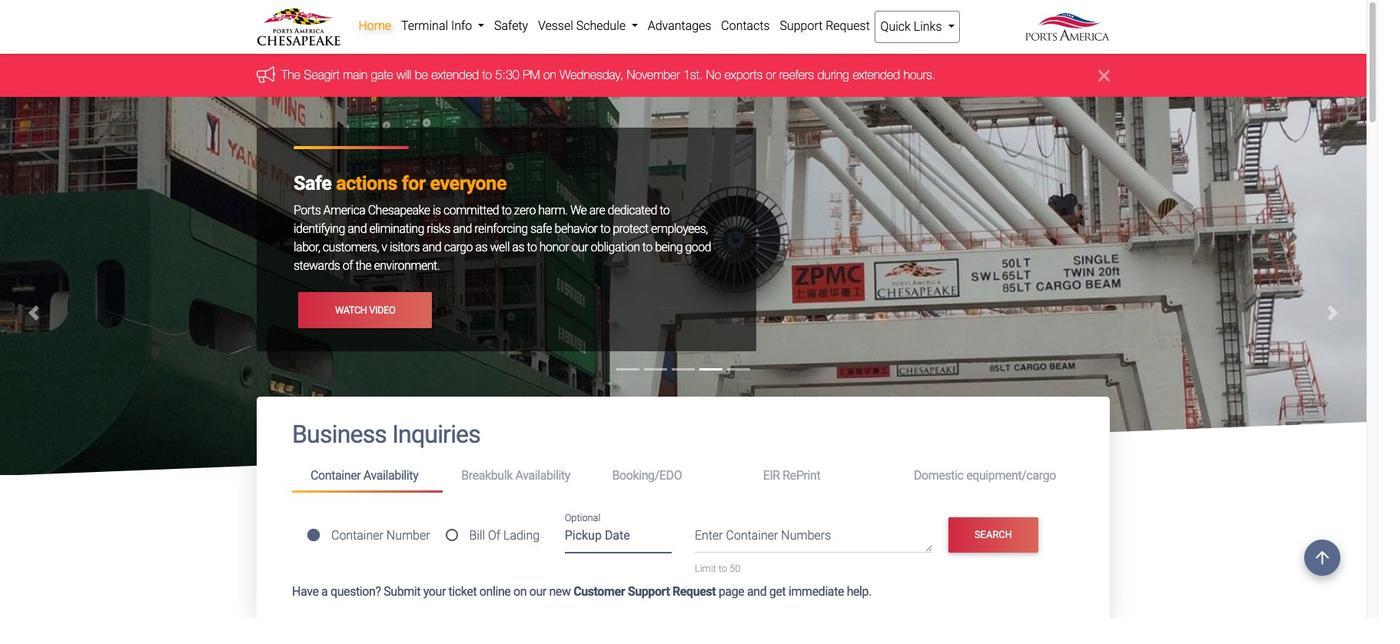 Task type: describe. For each thing, give the bounding box(es) containing it.
advantages link
[[643, 11, 717, 42]]

container up 50
[[726, 528, 778, 543]]

info
[[451, 18, 472, 33]]

well
[[490, 240, 510, 255]]

protect
[[613, 222, 649, 236]]

enter container numbers
[[695, 528, 831, 543]]

gate
[[371, 68, 393, 82]]

no
[[706, 68, 721, 82]]

page
[[719, 584, 745, 599]]

pm
[[523, 68, 540, 82]]

numbers
[[781, 528, 831, 543]]

5:30
[[496, 68, 520, 82]]

50
[[730, 563, 741, 575]]

booking/edo
[[612, 468, 682, 483]]

quick
[[881, 19, 911, 34]]

hours.
[[904, 68, 936, 82]]

the seagirt main gate will be extended to 5:30 pm on wednesday, november 1st. no exports or reefers during  extended hours.
[[281, 68, 936, 82]]

and up cargo
[[453, 222, 472, 236]]

harm.
[[538, 203, 568, 218]]

breakbulk availability link
[[443, 462, 594, 490]]

will
[[397, 68, 412, 82]]

0 horizontal spatial our
[[530, 584, 547, 599]]

your
[[423, 584, 446, 599]]

for
[[402, 173, 426, 195]]

obligation
[[591, 240, 640, 255]]

a
[[321, 584, 328, 599]]

and left get
[[747, 584, 767, 599]]

terminal
[[401, 18, 448, 33]]

safety
[[494, 18, 528, 33]]

vessel schedule link
[[533, 11, 643, 42]]

we
[[570, 203, 587, 218]]

isitors
[[390, 240, 420, 255]]

during
[[818, 68, 850, 82]]

immediate
[[789, 584, 844, 599]]

dedicated
[[608, 203, 657, 218]]

actions
[[336, 173, 397, 195]]

quick links
[[881, 19, 945, 34]]

on inside alert
[[544, 68, 557, 82]]

lading
[[504, 528, 540, 543]]

the
[[356, 259, 371, 273]]

eliminating
[[369, 222, 424, 236]]

quick links link
[[875, 11, 960, 43]]

safe actions for everyone
[[294, 173, 507, 195]]

domestic equipment/cargo link
[[896, 462, 1075, 490]]

customer support request link
[[574, 584, 716, 599]]

optional
[[565, 512, 601, 524]]

main
[[343, 68, 368, 82]]

Enter Container Numbers text field
[[695, 527, 932, 553]]

availability for container availability
[[364, 468, 419, 483]]

schedule
[[576, 18, 626, 33]]

home
[[359, 18, 391, 33]]

equipment/cargo
[[967, 468, 1056, 483]]

exports
[[725, 68, 763, 82]]

have
[[292, 584, 319, 599]]

0 horizontal spatial request
[[673, 584, 716, 599]]

of
[[488, 528, 501, 543]]

question?
[[331, 584, 381, 599]]

domestic equipment/cargo
[[914, 468, 1056, 483]]

go to top image
[[1305, 540, 1341, 576]]

and up the customers,
[[348, 222, 367, 236]]

reefers
[[780, 68, 814, 82]]

customer
[[574, 584, 625, 599]]

advantages
[[648, 18, 712, 33]]

number
[[387, 528, 430, 543]]

container for container availability
[[311, 468, 361, 483]]

container number
[[331, 528, 430, 543]]

support request link
[[775, 11, 875, 42]]

1st.
[[684, 68, 703, 82]]

contacts link
[[717, 11, 775, 42]]

is
[[433, 203, 441, 218]]

submit
[[384, 584, 421, 599]]

search button
[[949, 517, 1039, 553]]

bullhorn image
[[257, 66, 281, 83]]

0 vertical spatial request
[[826, 18, 870, 33]]

to up employees,
[[660, 203, 670, 218]]

1 vertical spatial on
[[514, 584, 527, 599]]

ports
[[294, 203, 321, 218]]

v
[[382, 240, 387, 255]]

watch video link
[[298, 292, 432, 328]]

of
[[343, 259, 353, 273]]

support request
[[780, 18, 870, 33]]

employees,
[[651, 222, 708, 236]]

seagirt
[[304, 68, 340, 82]]



Task type: locate. For each thing, give the bounding box(es) containing it.
1 horizontal spatial as
[[512, 240, 524, 255]]

on right pm
[[544, 68, 557, 82]]

1 extended from the left
[[432, 68, 479, 82]]

vessel schedule
[[538, 18, 629, 33]]

0 vertical spatial our
[[572, 240, 588, 255]]

eir reprint link
[[745, 462, 896, 490]]

honor
[[540, 240, 569, 255]]

to down are
[[600, 222, 610, 236]]

container down 'business'
[[311, 468, 361, 483]]

watch
[[335, 304, 367, 316]]

1 horizontal spatial request
[[826, 18, 870, 33]]

container left number
[[331, 528, 384, 543]]

domestic
[[914, 468, 964, 483]]

behavior
[[555, 222, 598, 236]]

on right online
[[514, 584, 527, 599]]

request left quick
[[826, 18, 870, 33]]

Optional text field
[[565, 523, 672, 554]]

to left being
[[643, 240, 653, 255]]

0 vertical spatial on
[[544, 68, 557, 82]]

2 availability from the left
[[516, 468, 570, 483]]

are
[[589, 203, 605, 218]]

support
[[780, 18, 823, 33], [628, 584, 670, 599]]

everyone
[[430, 173, 507, 195]]

to left 5:30
[[483, 68, 492, 82]]

be
[[415, 68, 428, 82]]

eir
[[763, 468, 780, 483]]

breakbulk
[[462, 468, 513, 483]]

safe
[[294, 173, 332, 195]]

request down limit
[[673, 584, 716, 599]]

container availability link
[[292, 462, 443, 493]]

the
[[281, 68, 301, 82]]

0 horizontal spatial support
[[628, 584, 670, 599]]

cargo
[[444, 240, 473, 255]]

get
[[770, 584, 786, 599]]

support inside "support request" link
[[780, 18, 823, 33]]

limit
[[695, 563, 717, 575]]

1 vertical spatial support
[[628, 584, 670, 599]]

support right customer
[[628, 584, 670, 599]]

1 horizontal spatial availability
[[516, 468, 570, 483]]

business
[[292, 420, 387, 449]]

availability down business inquiries
[[364, 468, 419, 483]]

1 horizontal spatial on
[[544, 68, 557, 82]]

safety image
[[0, 97, 1367, 618]]

as left well
[[475, 240, 488, 255]]

ticket
[[449, 584, 477, 599]]

breakbulk availability
[[462, 468, 570, 483]]

0 horizontal spatial availability
[[364, 468, 419, 483]]

reinforcing
[[475, 222, 528, 236]]

availability for breakbulk availability
[[516, 468, 570, 483]]

have a question? submit your ticket online on our new customer support request page and get immediate help.
[[292, 584, 872, 599]]

and down risks
[[422, 240, 442, 255]]

the seagirt main gate will be extended to 5:30 pm on wednesday, november 1st. no exports or reefers during  extended hours. alert
[[0, 54, 1367, 97]]

0 vertical spatial support
[[780, 18, 823, 33]]

to inside alert
[[483, 68, 492, 82]]

search
[[975, 529, 1013, 541]]

1 horizontal spatial our
[[572, 240, 588, 255]]

close image
[[1099, 66, 1110, 85]]

wednesday,
[[560, 68, 624, 82]]

1 availability from the left
[[364, 468, 419, 483]]

to left 50
[[719, 563, 728, 575]]

labor,
[[294, 240, 320, 255]]

links
[[914, 19, 942, 34]]

our down behavior
[[572, 240, 588, 255]]

chesapeake
[[368, 203, 430, 218]]

our left new
[[530, 584, 547, 599]]

zero
[[514, 203, 536, 218]]

reprint
[[783, 468, 821, 483]]

2 extended from the left
[[853, 68, 901, 82]]

enter
[[695, 528, 723, 543]]

america
[[323, 203, 365, 218]]

committed
[[444, 203, 499, 218]]

to left zero
[[502, 203, 512, 218]]

or
[[766, 68, 776, 82]]

safe
[[531, 222, 552, 236]]

bill of lading
[[469, 528, 540, 543]]

the seagirt main gate will be extended to 5:30 pm on wednesday, november 1st. no exports or reefers during  extended hours. link
[[281, 68, 936, 82]]

extended right during
[[853, 68, 901, 82]]

november
[[627, 68, 680, 82]]

business inquiries
[[292, 420, 481, 449]]

new
[[549, 584, 571, 599]]

customers,
[[323, 240, 379, 255]]

inquiries
[[392, 420, 481, 449]]

container for container number
[[331, 528, 384, 543]]

stewards
[[294, 259, 340, 273]]

bill
[[469, 528, 485, 543]]

environment.
[[374, 259, 440, 273]]

1 vertical spatial request
[[673, 584, 716, 599]]

1 horizontal spatial extended
[[853, 68, 901, 82]]

as right well
[[512, 240, 524, 255]]

1 vertical spatial our
[[530, 584, 547, 599]]

container availability
[[311, 468, 419, 483]]

safety link
[[489, 11, 533, 42]]

identifying
[[294, 222, 345, 236]]

0 horizontal spatial on
[[514, 584, 527, 599]]

ports america chesapeake is committed to zero harm. we are dedicated to identifying and                         eliminating risks and reinforcing safe behavior to protect employees, labor, customers, v                         isitors and cargo as well as to honor our obligation to being good stewards of the environment.
[[294, 203, 711, 273]]

0 horizontal spatial extended
[[432, 68, 479, 82]]

extended
[[432, 68, 479, 82], [853, 68, 901, 82]]

1 as from the left
[[475, 240, 488, 255]]

to down safe
[[527, 240, 537, 255]]

terminal info link
[[396, 11, 489, 42]]

2 as from the left
[[512, 240, 524, 255]]

watch video
[[335, 304, 395, 316]]

online
[[480, 584, 511, 599]]

and
[[348, 222, 367, 236], [453, 222, 472, 236], [422, 240, 442, 255], [747, 584, 767, 599]]

0 horizontal spatial as
[[475, 240, 488, 255]]

to
[[483, 68, 492, 82], [502, 203, 512, 218], [660, 203, 670, 218], [600, 222, 610, 236], [527, 240, 537, 255], [643, 240, 653, 255], [719, 563, 728, 575]]

extended right be
[[432, 68, 479, 82]]

1 horizontal spatial support
[[780, 18, 823, 33]]

our inside ports america chesapeake is committed to zero harm. we are dedicated to identifying and                         eliminating risks and reinforcing safe behavior to protect employees, labor, customers, v                         isitors and cargo as well as to honor our obligation to being good stewards of the environment.
[[572, 240, 588, 255]]

good
[[685, 240, 711, 255]]

availability right breakbulk
[[516, 468, 570, 483]]

risks
[[427, 222, 450, 236]]

on
[[544, 68, 557, 82], [514, 584, 527, 599]]

support up reefers at the right of page
[[780, 18, 823, 33]]

terminal info
[[401, 18, 475, 33]]

availability
[[364, 468, 419, 483], [516, 468, 570, 483]]



Task type: vqa. For each thing, say whether or not it's contained in the screenshot.
the topmost on
yes



